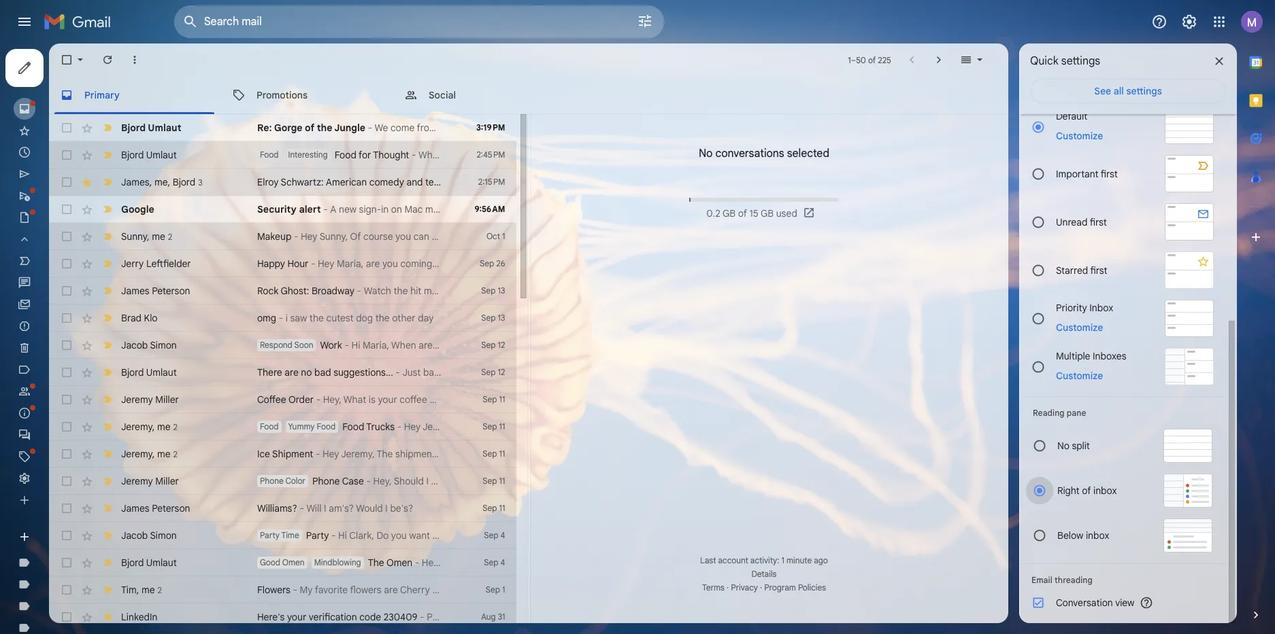Task type: locate. For each thing, give the bounding box(es) containing it.
jungle
[[334, 122, 365, 134]]

1 12 from the top
[[498, 340, 505, 351]]

1 vertical spatial jacob simon
[[121, 530, 177, 542]]

0 vertical spatial miller
[[155, 394, 179, 406]]

· down details link
[[760, 583, 762, 593]]

row down flowers -
[[49, 604, 516, 632]]

14 row from the top
[[49, 468, 516, 495]]

1 horizontal spatial omen
[[387, 557, 413, 570]]

0 vertical spatial peterson
[[152, 285, 190, 297]]

first right starred
[[1091, 264, 1108, 277]]

jacob for party
[[121, 530, 148, 542]]

0 vertical spatial your
[[378, 394, 397, 406]]

2 horizontal spatial of
[[1082, 485, 1091, 498]]

settings inside 'button'
[[1127, 85, 1162, 97]]

customize down priority inbox
[[1056, 322, 1103, 334]]

0 vertical spatial of
[[305, 122, 315, 134]]

james for williams? - will i am's? would i be's?
[[121, 503, 150, 515]]

0 vertical spatial customize
[[1056, 130, 1103, 142]]

2 inside sunny , me 2
[[168, 232, 172, 242]]

brad klo
[[121, 312, 158, 325]]

4 for the omen -
[[501, 558, 505, 568]]

1 vertical spatial inbox
[[1086, 530, 1110, 542]]

simon for party
[[150, 530, 177, 542]]

simon down klo
[[150, 340, 177, 352]]

2 4 from the top
[[501, 558, 505, 568]]

· right terms link
[[727, 583, 729, 593]]

james , me , bjord 3
[[121, 176, 203, 188]]

jacob simon
[[121, 340, 177, 352], [121, 530, 177, 542]]

customize button down priority inbox
[[1048, 320, 1112, 336]]

what
[[344, 394, 366, 406]]

0 vertical spatial james
[[121, 176, 150, 188]]

sep 11
[[483, 395, 505, 405], [483, 422, 505, 432], [483, 449, 505, 459], [483, 476, 505, 487], [483, 504, 505, 514]]

phone color phone case -
[[260, 476, 373, 488]]

first for starred first
[[1091, 264, 1108, 277]]

1 bjord umlaut from the top
[[121, 122, 181, 134]]

customize down "multiple"
[[1056, 370, 1103, 382]]

0 horizontal spatial settings
[[1062, 54, 1101, 68]]

1 jacob simon from the top
[[121, 340, 177, 352]]

bad right just
[[423, 367, 440, 379]]

sep 4 for party time party - hi clark, do you want to come to our party?
[[484, 531, 505, 541]]

party left hi
[[306, 530, 329, 542]]

the right on
[[486, 285, 500, 297]]

time
[[281, 531, 299, 541]]

bad right no
[[314, 367, 331, 379]]

your
[[378, 394, 397, 406], [287, 612, 306, 624]]

important
[[1056, 168, 1099, 180]]

me for flowers
[[141, 584, 155, 597]]

12 row from the top
[[49, 414, 516, 441]]

umlaut down primary tab
[[148, 122, 181, 134]]

food left trucks
[[342, 421, 364, 434]]

bjord up james , me , bjord 3
[[121, 149, 144, 161]]

jeremy , me 2
[[121, 421, 178, 433], [121, 448, 178, 460]]

- left i
[[279, 312, 283, 325]]

to right coming
[[435, 258, 444, 270]]

inbox right right
[[1094, 485, 1117, 498]]

2 jacob simon from the top
[[121, 530, 177, 542]]

james peterson for rock ghost: broadway
[[121, 285, 190, 297]]

1 vertical spatial settings
[[1127, 85, 1162, 97]]

last account activity: 1 minute ago details terms · privacy · program policies
[[700, 556, 828, 593]]

1 vertical spatial james
[[121, 285, 150, 297]]

0 vertical spatial 4
[[501, 531, 505, 541]]

1 vertical spatial 4
[[501, 558, 505, 568]]

no
[[301, 367, 312, 379]]

18 row from the top
[[49, 577, 516, 604]]

older image
[[932, 53, 946, 67]]

respond
[[260, 340, 293, 351]]

tab list containing primary
[[49, 76, 1009, 114]]

2 vertical spatial 1
[[502, 585, 505, 596]]

the
[[317, 122, 333, 134], [394, 285, 408, 297], [486, 285, 500, 297], [310, 312, 324, 325], [375, 312, 390, 325]]

1 sep 11 from the top
[[483, 395, 505, 405]]

row up security on the top left of the page
[[49, 169, 516, 196]]

jeremy miller
[[121, 394, 179, 406], [121, 476, 179, 488]]

sep 12 down on
[[481, 340, 505, 351]]

2 sep 12 from the top
[[481, 368, 505, 378]]

0 vertical spatial sep 12
[[481, 340, 505, 351]]

peterson for williams?
[[152, 503, 190, 515]]

no left conversations on the right top of page
[[699, 147, 713, 161]]

no
[[699, 147, 713, 161], [1058, 440, 1070, 453]]

-
[[368, 122, 372, 134], [412, 149, 416, 161], [323, 203, 328, 216], [294, 231, 298, 243], [311, 258, 315, 270], [357, 285, 361, 297], [279, 312, 283, 325], [345, 340, 349, 352], [396, 367, 400, 379], [316, 394, 321, 406], [397, 421, 402, 434], [316, 449, 320, 461], [366, 476, 371, 488], [300, 503, 304, 515], [331, 530, 336, 542], [415, 557, 419, 570], [293, 585, 297, 597], [420, 612, 424, 624]]

no for no split
[[1058, 440, 1070, 453]]

- right work on the left
[[345, 340, 349, 352]]

1 vertical spatial sep 13
[[481, 313, 505, 323]]

i left be's?
[[385, 503, 388, 515]]

maria,
[[337, 258, 364, 270]]

dog
[[356, 312, 373, 325]]

jacob simon down klo
[[121, 340, 177, 352]]

3 row from the top
[[49, 169, 516, 196]]

bjord down primary tab
[[121, 122, 146, 134]]

0 vertical spatial 12
[[498, 340, 505, 351]]

1 horizontal spatial happy
[[446, 258, 474, 270]]

2 vertical spatial of
[[1082, 485, 1091, 498]]

row up the 'time'
[[49, 495, 516, 523]]

party inside party time party - hi clark, do you want to come to our party?
[[260, 531, 280, 541]]

1 horizontal spatial are
[[366, 258, 380, 270]]

2 customize from the top
[[1056, 322, 1103, 334]]

row up color
[[49, 441, 516, 468]]

1 horizontal spatial gb
[[761, 208, 774, 220]]

19 row from the top
[[49, 604, 516, 632]]

2 bjord umlaut from the top
[[121, 149, 177, 161]]

1 sep 4 from the top
[[484, 531, 505, 541]]

sep 12 up regards,
[[481, 368, 505, 378]]

bjord umlaut down klo
[[121, 367, 177, 379]]

jacob down brad
[[121, 340, 148, 352]]

first for important first
[[1101, 168, 1118, 180]]

multiple inboxes
[[1056, 350, 1127, 362]]

9 row from the top
[[49, 332, 516, 359]]

1 vertical spatial simon
[[150, 530, 177, 542]]

1 vertical spatial sep 4
[[484, 558, 505, 568]]

clark,
[[349, 530, 374, 542]]

2 i from the left
[[385, 503, 388, 515]]

0 horizontal spatial no
[[699, 147, 713, 161]]

0 vertical spatial james peterson
[[121, 285, 190, 297]]

search mail image
[[178, 10, 203, 34]]

8 row from the top
[[49, 305, 516, 332]]

1 vertical spatial miller
[[155, 476, 179, 488]]

2 inside tim , me 2
[[158, 586, 162, 596]]

13 row from the top
[[49, 441, 516, 468]]

brad
[[121, 312, 142, 325]]

gmail image
[[44, 8, 118, 35]]

2 · from the left
[[760, 583, 762, 593]]

promotions tab
[[221, 76, 393, 114]]

2 sep 4 from the top
[[484, 558, 505, 568]]

williams? - will i am's? would i be's?
[[257, 503, 413, 515]]

None checkbox
[[60, 53, 74, 67], [60, 148, 74, 162], [60, 176, 74, 189], [60, 230, 74, 244], [60, 284, 74, 298], [60, 312, 74, 325], [60, 339, 74, 353], [60, 366, 74, 380], [60, 393, 74, 407], [60, 475, 74, 489], [60, 557, 74, 570], [60, 584, 74, 598], [60, 53, 74, 67], [60, 148, 74, 162], [60, 176, 74, 189], [60, 230, 74, 244], [60, 284, 74, 298], [60, 312, 74, 325], [60, 339, 74, 353], [60, 366, 74, 380], [60, 393, 74, 407], [60, 475, 74, 489], [60, 557, 74, 570], [60, 584, 74, 598]]

and
[[407, 176, 423, 189]]

sep 11 for coffee order - hey, what is your coffee order? regards, jeremy
[[483, 395, 505, 405]]

6 row from the top
[[49, 250, 516, 278]]

jacob simon for work
[[121, 340, 177, 352]]

1 row from the top
[[49, 114, 516, 142]]

no inside main content
[[699, 147, 713, 161]]

privacy
[[731, 583, 758, 593]]

2 jacob from the top
[[121, 530, 148, 542]]

1 vertical spatial are
[[285, 367, 299, 379]]

0 vertical spatial sep 4
[[484, 531, 505, 541]]

unread first
[[1056, 216, 1107, 228]]

1 vertical spatial jeremy , me 2
[[121, 448, 178, 460]]

12 up regards,
[[498, 368, 505, 378]]

inbox
[[1090, 302, 1114, 314]]

see all settings
[[1095, 85, 1162, 97]]

row up i
[[49, 278, 529, 305]]

1 horizontal spatial bad
[[423, 367, 440, 379]]

- left watch
[[357, 285, 361, 297]]

1 jeremy , me 2 from the top
[[121, 421, 178, 433]]

0 horizontal spatial of
[[305, 122, 315, 134]]

umlaut
[[148, 122, 181, 134], [146, 149, 177, 161], [146, 367, 177, 379], [146, 557, 177, 570]]

gb right 15
[[761, 208, 774, 220]]

4 up sep 1
[[501, 558, 505, 568]]

1 vertical spatial james peterson
[[121, 503, 190, 515]]

- left will
[[300, 503, 304, 515]]

me for ice shipment
[[157, 448, 171, 460]]

you right do
[[391, 530, 407, 542]]

2 vertical spatial customize
[[1056, 370, 1103, 382]]

flowers
[[257, 585, 291, 597]]

2 peterson from the top
[[152, 503, 190, 515]]

row
[[49, 114, 516, 142], [49, 142, 516, 169], [49, 169, 516, 196], [49, 196, 516, 223], [49, 223, 516, 250], [49, 250, 516, 278], [49, 278, 529, 305], [49, 305, 516, 332], [49, 332, 516, 359], [49, 359, 516, 387], [49, 387, 532, 414], [49, 414, 516, 441], [49, 441, 516, 468], [49, 468, 516, 495], [49, 495, 516, 523], [49, 523, 527, 550], [49, 550, 516, 577], [49, 577, 516, 604], [49, 604, 516, 632]]

no left split
[[1058, 440, 1070, 453]]

3 james from the top
[[121, 503, 150, 515]]

primary tab
[[49, 76, 220, 114]]

umlaut for food for thought
[[146, 149, 177, 161]]

sep 13
[[481, 286, 505, 296], [481, 313, 505, 323]]

happy left hour
[[257, 258, 285, 270]]

party left the 'time'
[[260, 531, 280, 541]]

row up flowers -
[[49, 550, 516, 577]]

1 horizontal spatial of
[[738, 208, 747, 220]]

quick settings
[[1030, 54, 1101, 68]]

0 vertical spatial 13
[[498, 286, 505, 296]]

0 vertical spatial first
[[1101, 168, 1118, 180]]

email
[[1032, 576, 1053, 586]]

1 vertical spatial of
[[738, 208, 747, 220]]

row containing tim
[[49, 577, 516, 604]]

0 vertical spatial no
[[699, 147, 713, 161]]

16 row from the top
[[49, 523, 527, 550]]

row containing brad klo
[[49, 305, 516, 332]]

1 vertical spatial peterson
[[152, 503, 190, 515]]

soon
[[294, 340, 313, 351]]

shipment
[[272, 449, 313, 461]]

13 for day
[[498, 313, 505, 323]]

2 customize button from the top
[[1048, 320, 1112, 336]]

0 vertical spatial sep 13
[[481, 286, 505, 296]]

bjord up tim
[[121, 557, 144, 570]]

simon up tim , me 2
[[150, 530, 177, 542]]

navigation
[[0, 44, 163, 635]]

tab list
[[1237, 44, 1275, 586], [49, 76, 1009, 114]]

0 horizontal spatial gb
[[723, 208, 736, 220]]

1 horizontal spatial no
[[1058, 440, 1070, 453]]

social tab
[[393, 76, 565, 114]]

5 row from the top
[[49, 223, 516, 250]]

0 horizontal spatial happy
[[257, 258, 285, 270]]

1 for makeup -
[[502, 231, 505, 242]]

simon
[[150, 340, 177, 352], [150, 530, 177, 542]]

None checkbox
[[60, 121, 74, 135], [60, 203, 74, 216], [60, 257, 74, 271], [60, 421, 74, 434], [60, 448, 74, 461], [60, 502, 74, 516], [60, 530, 74, 543], [60, 611, 74, 625], [60, 121, 74, 135], [60, 203, 74, 216], [60, 257, 74, 271], [60, 421, 74, 434], [60, 448, 74, 461], [60, 502, 74, 516], [60, 530, 74, 543], [60, 611, 74, 625]]

2 11 from the top
[[499, 422, 505, 432]]

2 vertical spatial first
[[1091, 264, 1108, 277]]

1 vertical spatial 13
[[498, 313, 505, 323]]

privacy link
[[731, 583, 758, 593]]

4 row from the top
[[49, 196, 516, 223]]

2 vertical spatial customize button
[[1048, 368, 1112, 384]]

2 12 from the top
[[498, 368, 505, 378]]

your right is
[[378, 394, 397, 406]]

miller
[[155, 394, 179, 406], [155, 476, 179, 488]]

0 vertical spatial jacob
[[121, 340, 148, 352]]

1 13 from the top
[[498, 286, 505, 296]]

want
[[409, 530, 430, 542]]

am's?
[[329, 503, 354, 515]]

you left coming
[[382, 258, 398, 270]]

- left hey
[[311, 258, 315, 270]]

0 horizontal spatial bad
[[314, 367, 331, 379]]

coffee
[[257, 394, 286, 406]]

phone
[[312, 476, 340, 488], [260, 476, 284, 487]]

1 vertical spatial 1
[[782, 556, 785, 566]]

1 horizontal spatial settings
[[1127, 85, 1162, 97]]

settings right 'quick'
[[1062, 54, 1101, 68]]

1 up the 31
[[502, 585, 505, 596]]

0 horizontal spatial phone
[[260, 476, 284, 487]]

umlaut up tim , me 2
[[146, 557, 177, 570]]

1 vertical spatial jeremy miller
[[121, 476, 179, 488]]

1 vertical spatial 12
[[498, 368, 505, 378]]

bjord umlaut down primary tab
[[121, 122, 181, 134]]

of left 15
[[738, 208, 747, 220]]

food down coffee
[[260, 422, 279, 432]]

1 happy from the left
[[257, 258, 285, 270]]

2 simon from the top
[[150, 530, 177, 542]]

0 horizontal spatial tab list
[[49, 76, 1009, 114]]

1 vertical spatial no
[[1058, 440, 1070, 453]]

mindblowing
[[314, 558, 361, 568]]

2
[[168, 232, 172, 242], [173, 422, 178, 433], [173, 450, 178, 460], [158, 586, 162, 596]]

1 4 from the top
[[501, 531, 505, 541]]

umlaut up james , me , bjord 3
[[146, 149, 177, 161]]

1 peterson from the top
[[152, 285, 190, 297]]

3 customize button from the top
[[1048, 368, 1112, 384]]

1 vertical spatial first
[[1090, 216, 1107, 228]]

3 sep 11 from the top
[[483, 449, 505, 459]]

2 13 from the top
[[498, 313, 505, 323]]

- right alert
[[323, 203, 328, 216]]

hi
[[338, 530, 347, 542]]

happy
[[257, 258, 285, 270], [446, 258, 474, 270]]

11 for coffee order - hey, what is your coffee order? regards, jeremy
[[499, 395, 505, 405]]

2 vertical spatial james
[[121, 503, 150, 515]]

13 down 'stage!'
[[498, 313, 505, 323]]

0 vertical spatial jacob simon
[[121, 340, 177, 352]]

to
[[435, 258, 444, 270], [433, 530, 441, 542], [470, 530, 479, 542]]

row up the yummy
[[49, 387, 532, 414]]

1 simon from the top
[[150, 340, 177, 352]]

1 vertical spatial customize
[[1056, 322, 1103, 334]]

gb right 0.2
[[723, 208, 736, 220]]

peterson for rock
[[152, 285, 190, 297]]

sep 11 for williams? - will i am's? would i be's?
[[483, 504, 505, 514]]

1 11 from the top
[[499, 395, 505, 405]]

the right dog
[[375, 312, 390, 325]]

0 vertical spatial customize button
[[1048, 128, 1112, 144]]

gorge
[[274, 122, 303, 134]]

230409
[[384, 612, 418, 624]]

row up makeup -
[[49, 196, 516, 223]]

omen right the
[[387, 557, 413, 570]]

1 jacob from the top
[[121, 340, 148, 352]]

customize for priority inbox
[[1056, 322, 1103, 334]]

unread
[[1056, 216, 1088, 228]]

0 vertical spatial jeremy miller
[[121, 394, 179, 406]]

4 bjord umlaut from the top
[[121, 557, 177, 570]]

comedy
[[369, 176, 404, 189]]

1 customize button from the top
[[1048, 128, 1112, 144]]

american
[[326, 176, 367, 189]]

2 sep 13 from the top
[[481, 313, 505, 323]]

1 horizontal spatial i
[[385, 503, 388, 515]]

on
[[472, 285, 483, 297]]

peterson
[[152, 285, 190, 297], [152, 503, 190, 515]]

1 sep 12 from the top
[[481, 340, 505, 351]]

1 left minute
[[782, 556, 785, 566]]

food
[[335, 149, 357, 161], [260, 150, 279, 160], [342, 421, 364, 434], [260, 422, 279, 432], [317, 422, 336, 432]]

bjord umlaut up james , me , bjord 3
[[121, 149, 177, 161]]

1 customize from the top
[[1056, 130, 1103, 142]]

threading
[[1055, 576, 1093, 586]]

0 vertical spatial simon
[[150, 340, 177, 352]]

0 horizontal spatial i
[[324, 503, 326, 515]]

1 vertical spatial customize button
[[1048, 320, 1112, 336]]

1 horizontal spatial your
[[378, 394, 397, 406]]

of right gorge
[[305, 122, 315, 134]]

0 vertical spatial jeremy , me 2
[[121, 421, 178, 433]]

first right unread
[[1090, 216, 1107, 228]]

1 vertical spatial jacob
[[121, 530, 148, 542]]

11 for williams? - will i am's? would i be's?
[[499, 504, 505, 514]]

refresh image
[[101, 53, 114, 67]]

me for makeup
[[152, 230, 165, 243]]

0 horizontal spatial ·
[[727, 583, 729, 593]]

5 11 from the top
[[499, 504, 505, 514]]

2 miller from the top
[[155, 476, 179, 488]]

2 jeremy , me 2 from the top
[[121, 448, 178, 460]]

selected
[[787, 147, 830, 161]]

ice shipment -
[[257, 449, 323, 461]]

1 inside last account activity: 1 minute ago details terms · privacy · program policies
[[782, 556, 785, 566]]

row down good omen
[[49, 577, 516, 604]]

jacob for work
[[121, 340, 148, 352]]

2 gb from the left
[[761, 208, 774, 220]]

0 horizontal spatial party
[[260, 531, 280, 541]]

row down security on the top left of the page
[[49, 223, 516, 250]]

umlaut for -
[[148, 122, 181, 134]]

i
[[286, 312, 288, 325]]

4 right our
[[501, 531, 505, 541]]

stage!
[[503, 285, 529, 297]]

follow link to manage storage image
[[803, 207, 817, 221]]

bjord for food for thought
[[121, 149, 144, 161]]

to left our
[[470, 530, 479, 542]]

0 vertical spatial are
[[366, 258, 380, 270]]

no conversations selected main content
[[49, 44, 1009, 635]]

sep 4
[[484, 531, 505, 541], [484, 558, 505, 568]]

sep 13 down hour?
[[481, 286, 505, 296]]

customize down default
[[1056, 130, 1103, 142]]

oct
[[487, 231, 500, 242]]

0 horizontal spatial omen
[[282, 558, 305, 568]]

row down gorge
[[49, 142, 516, 169]]

omen for good
[[282, 558, 305, 568]]

details
[[752, 570, 777, 580]]

row down makeup -
[[49, 250, 516, 278]]

0.2
[[707, 208, 720, 220]]

bjord for -
[[121, 122, 146, 134]]

1 horizontal spatial ·
[[760, 583, 762, 593]]

happy hour - hey maria, are you coming to happy hour?
[[257, 258, 502, 270]]

2 jeremy miller from the top
[[121, 476, 179, 488]]

the
[[368, 557, 384, 570]]

of right right
[[1082, 485, 1091, 498]]

are left no
[[285, 367, 299, 379]]

1 gb from the left
[[723, 208, 736, 220]]

2 for ice shipment -
[[173, 450, 178, 460]]

omen right good
[[282, 558, 305, 568]]

jeremy
[[121, 394, 153, 406], [501, 394, 532, 406], [121, 421, 152, 433], [121, 448, 152, 460], [121, 476, 153, 488]]

2:45 pm
[[477, 150, 505, 160]]

are right "maria,"
[[366, 258, 380, 270]]

1 vertical spatial your
[[287, 612, 306, 624]]

row up respond
[[49, 305, 516, 332]]

me
[[154, 176, 168, 188], [152, 230, 165, 243], [157, 421, 171, 433], [157, 448, 171, 460], [141, 584, 155, 597]]

sep 12 for jacob simon
[[481, 340, 505, 351]]

bjord umlaut up tim , me 2
[[121, 557, 177, 570]]

2 james from the top
[[121, 285, 150, 297]]

1 sep 13 from the top
[[481, 286, 505, 296]]

2 james peterson from the top
[[121, 503, 190, 515]]

3 customize from the top
[[1056, 370, 1103, 382]]

None search field
[[174, 5, 664, 38]]

12 down 'stage!'
[[498, 340, 505, 351]]

row up williams?
[[49, 468, 516, 495]]

2 happy from the left
[[446, 258, 474, 270]]

Search mail text field
[[204, 15, 599, 29]]

11
[[499, 395, 505, 405], [499, 422, 505, 432], [499, 449, 505, 459], [499, 476, 505, 487], [499, 504, 505, 514]]

see all settings button
[[1030, 79, 1226, 103]]

13
[[498, 286, 505, 296], [498, 313, 505, 323]]

1 james peterson from the top
[[121, 285, 190, 297]]

jacob simon up tim , me 2
[[121, 530, 177, 542]]

good omen
[[260, 558, 305, 568]]

inbox right below on the right bottom of the page
[[1086, 530, 1110, 542]]

1 vertical spatial sep 12
[[481, 368, 505, 378]]

jerry leftfielder
[[121, 258, 191, 270]]

3 11 from the top
[[499, 449, 505, 459]]

- down want
[[415, 557, 419, 570]]

12 for bjord umlaut
[[498, 368, 505, 378]]

1 horizontal spatial phone
[[312, 476, 340, 488]]

customize button for default
[[1048, 128, 1112, 144]]

saw
[[290, 312, 307, 325]]

starred first
[[1056, 264, 1108, 277]]

toggle split pane mode image
[[960, 53, 973, 67]]

jeremy , me 2 for food trucks
[[121, 421, 178, 433]]

james
[[121, 176, 150, 188], [121, 285, 150, 297], [121, 503, 150, 515]]

jacob up tim
[[121, 530, 148, 542]]

5 sep 11 from the top
[[483, 504, 505, 514]]

row down i
[[49, 332, 516, 359]]

0 vertical spatial 1
[[502, 231, 505, 242]]

the left hit
[[394, 285, 408, 297]]



Task type: describe. For each thing, give the bounding box(es) containing it.
customize button for priority inbox
[[1048, 320, 1112, 336]]

1 miller from the top
[[155, 394, 179, 406]]

is
[[369, 394, 376, 406]]

yummy
[[288, 422, 315, 432]]

conversation view
[[1056, 598, 1135, 610]]

- right 230409
[[420, 612, 424, 624]]

0 vertical spatial you
[[382, 258, 398, 270]]

4 sep 11 from the top
[[483, 476, 505, 487]]

3:19 pm
[[476, 123, 505, 133]]

reading pane element
[[1033, 408, 1213, 419]]

2 for makeup -
[[168, 232, 172, 242]]

2 for flowers -
[[158, 586, 162, 596]]

coming
[[400, 258, 432, 270]]

bjord down brad
[[121, 367, 144, 379]]

hit
[[410, 285, 422, 297]]

support image
[[1152, 14, 1168, 30]]

for
[[359, 149, 371, 161]]

umlaut for the omen
[[146, 557, 177, 570]]

account
[[718, 556, 748, 566]]

0 vertical spatial settings
[[1062, 54, 1101, 68]]

- right trucks
[[397, 421, 402, 434]]

17 row from the top
[[49, 550, 516, 577]]

jeremy , me 2 for -
[[121, 448, 178, 460]]

do
[[377, 530, 389, 542]]

aug 31
[[481, 613, 505, 623]]

sep 13 for day
[[481, 313, 505, 323]]

1 horizontal spatial tab list
[[1237, 44, 1275, 586]]

1 for flowers -
[[502, 585, 505, 596]]

row containing linkedin
[[49, 604, 516, 632]]

4 for party time party - hi clark, do you want to come to our party?
[[501, 531, 505, 541]]

aug
[[481, 613, 496, 623]]

settings image
[[1182, 14, 1198, 30]]

- right thought
[[412, 149, 416, 161]]

- right case
[[366, 476, 371, 488]]

elroy schwartz: american comedy and television writer. link
[[257, 176, 495, 189]]

google
[[121, 203, 154, 216]]

activity:
[[751, 556, 780, 566]]

- right flowers
[[293, 585, 297, 597]]

see
[[1095, 85, 1111, 97]]

bjord umlaut for -
[[121, 122, 181, 134]]

2 row from the top
[[49, 142, 516, 169]]

split
[[1072, 440, 1090, 453]]

3 bjord umlaut from the top
[[121, 367, 177, 379]]

security
[[257, 203, 297, 216]]

umlaut down klo
[[146, 367, 177, 379]]

case
[[342, 476, 364, 488]]

1 jeremy miller from the top
[[121, 394, 179, 406]]

cutest
[[326, 312, 354, 325]]

minute
[[787, 556, 812, 566]]

jerry
[[121, 258, 144, 270]]

important first
[[1056, 168, 1118, 180]]

here's
[[257, 612, 285, 624]]

sep 11 for ice shipment -
[[483, 449, 505, 459]]

to right want
[[433, 530, 441, 542]]

re: gorge of the jungle -
[[257, 122, 375, 134]]

- left just
[[396, 367, 400, 379]]

of for the
[[305, 122, 315, 134]]

ago
[[814, 556, 828, 566]]

trucks
[[366, 421, 395, 434]]

phone inside phone color phone case -
[[260, 476, 284, 487]]

more image
[[128, 53, 142, 67]]

food left for
[[335, 149, 357, 161]]

0 vertical spatial inbox
[[1094, 485, 1117, 498]]

main menu image
[[16, 14, 33, 30]]

security alert -
[[257, 203, 330, 216]]

james for rock ghost: broadway - watch the hit movie now on the stage!
[[121, 285, 150, 297]]

13 for on
[[498, 286, 505, 296]]

0 horizontal spatial your
[[287, 612, 306, 624]]

no conversations selected
[[699, 147, 830, 161]]

work
[[320, 340, 342, 352]]

first for unread first
[[1090, 216, 1107, 228]]

yummy food
[[288, 422, 336, 432]]

0 horizontal spatial are
[[285, 367, 299, 379]]

suggestions...
[[334, 367, 393, 379]]

bjord umlaut for the omen
[[121, 557, 177, 570]]

sep 4 for the omen -
[[484, 558, 505, 568]]

omg - i saw the cutest dog the other day
[[257, 312, 434, 325]]

view
[[1116, 598, 1135, 610]]

writer.
[[468, 176, 495, 189]]

interesting
[[288, 150, 328, 160]]

no for no conversations selected
[[699, 147, 713, 161]]

the left jungle
[[317, 122, 333, 134]]

row containing james
[[49, 169, 516, 196]]

our
[[481, 530, 496, 542]]

customize for default
[[1056, 130, 1103, 142]]

row containing jerry leftfielder
[[49, 250, 516, 278]]

inboxes
[[1093, 350, 1127, 362]]

right
[[1058, 485, 1080, 498]]

row containing google
[[49, 196, 516, 223]]

2 sep 11 from the top
[[483, 422, 505, 432]]

bjord for the omen
[[121, 557, 144, 570]]

sep 26
[[480, 259, 505, 269]]

11 row from the top
[[49, 387, 532, 414]]

1 horizontal spatial party
[[306, 530, 329, 542]]

- right jungle
[[368, 122, 372, 134]]

james peterson for williams?
[[121, 503, 190, 515]]

code
[[359, 612, 381, 624]]

quick settings element
[[1030, 54, 1101, 79]]

bjord left 3
[[173, 176, 195, 188]]

starred
[[1056, 264, 1088, 277]]

3
[[198, 177, 203, 188]]

priority
[[1056, 302, 1087, 314]]

2 bad from the left
[[423, 367, 440, 379]]

food down re: on the top
[[260, 150, 279, 160]]

food right the yummy
[[317, 422, 336, 432]]

jacob simon for party
[[121, 530, 177, 542]]

12 for jacob simon
[[498, 340, 505, 351]]

simon for work
[[150, 340, 177, 352]]

broadway
[[312, 285, 355, 297]]

- right the makeup
[[294, 231, 298, 243]]

email threading element
[[1032, 576, 1214, 586]]

advanced search options image
[[632, 7, 659, 35]]

verification
[[309, 612, 357, 624]]

1 vertical spatial you
[[391, 530, 407, 542]]

row containing sunny
[[49, 223, 516, 250]]

1 james from the top
[[121, 176, 150, 188]]

no split
[[1058, 440, 1090, 453]]

elroy schwartz: american comedy and television writer.
[[257, 176, 495, 189]]

email threading
[[1032, 576, 1093, 586]]

primary
[[84, 89, 120, 101]]

sunny
[[121, 230, 147, 243]]

terms
[[702, 583, 725, 593]]

reading pane
[[1033, 408, 1087, 419]]

sep 13 for on
[[481, 286, 505, 296]]

multiple
[[1056, 350, 1091, 362]]

the right saw
[[310, 312, 324, 325]]

last
[[700, 556, 716, 566]]

of for 15
[[738, 208, 747, 220]]

omg
[[257, 312, 276, 325]]

klo
[[144, 312, 158, 325]]

bjord umlaut for food for thought
[[121, 149, 177, 161]]

- left hey, in the bottom left of the page
[[316, 394, 321, 406]]

11 for ice shipment -
[[499, 449, 505, 459]]

respond soon work -
[[260, 340, 351, 352]]

1 i from the left
[[324, 503, 326, 515]]

- left hi
[[331, 530, 336, 542]]

customize for multiple inboxes
[[1056, 370, 1103, 382]]

social
[[429, 89, 456, 101]]

be's?
[[390, 503, 413, 515]]

15 row from the top
[[49, 495, 516, 523]]

details link
[[752, 570, 777, 580]]

policies
[[798, 583, 826, 593]]

1 · from the left
[[727, 583, 729, 593]]

program
[[764, 583, 796, 593]]

1 bad from the left
[[314, 367, 331, 379]]

pane
[[1067, 408, 1087, 419]]

watch
[[364, 285, 391, 297]]

food for thought -
[[335, 149, 419, 161]]

hey
[[318, 258, 335, 270]]

hour
[[287, 258, 309, 270]]

10 row from the top
[[49, 359, 516, 387]]

here's your verification code 230409 -
[[257, 612, 427, 624]]

day
[[418, 312, 434, 325]]

hour?
[[476, 258, 502, 270]]

coffee order - hey, what is your coffee order? regards, jeremy
[[257, 394, 532, 406]]

there are no bad suggestions... - just bad ideas
[[257, 367, 465, 379]]

omen for the
[[387, 557, 413, 570]]

elroy
[[257, 176, 279, 189]]

- right shipment
[[316, 449, 320, 461]]

2:15 pm
[[478, 177, 505, 187]]

makeup -
[[257, 231, 301, 243]]

26
[[496, 259, 505, 269]]

rock ghost: broadway - watch the hit movie now on the stage!
[[257, 285, 529, 297]]

sep 12 for bjord umlaut
[[481, 368, 505, 378]]

makeup
[[257, 231, 292, 243]]

used
[[776, 208, 798, 220]]

4 11 from the top
[[499, 476, 505, 487]]

0.2 gb of 15 gb used
[[707, 208, 798, 220]]

7 row from the top
[[49, 278, 529, 305]]

customize button for multiple inboxes
[[1048, 368, 1112, 384]]

flowers -
[[257, 585, 300, 597]]

sep 1
[[486, 585, 505, 596]]



Task type: vqa. For each thing, say whether or not it's contained in the screenshot.
displaying
no



